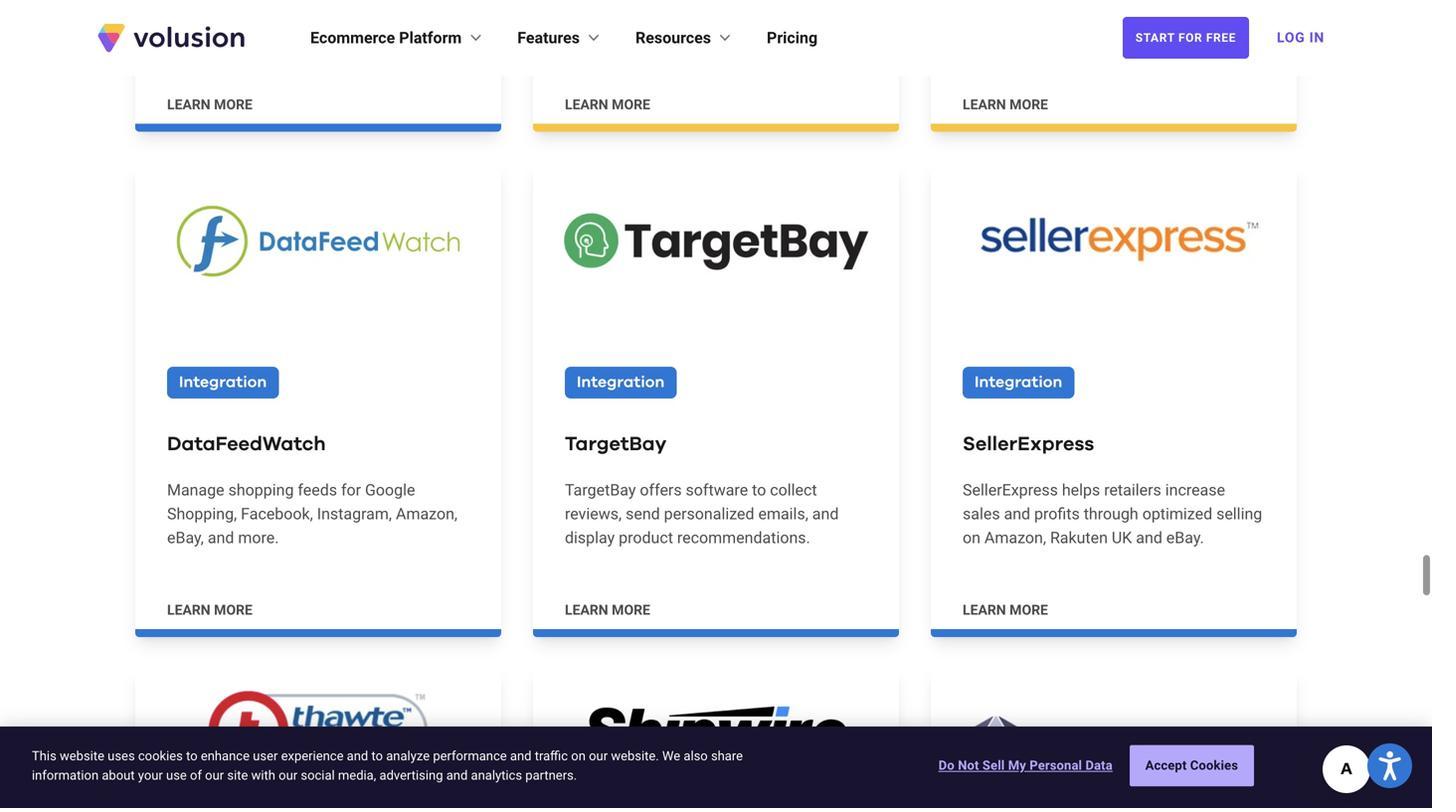 Task type: vqa. For each thing, say whether or not it's contained in the screenshot.
Platform
yes



Task type: describe. For each thing, give the bounding box(es) containing it.
share
[[711, 749, 743, 764]]

site
[[227, 768, 248, 783]]

sellerexpress image
[[931, 163, 1297, 319]]

website.
[[611, 749, 659, 764]]

send
[[626, 505, 660, 523]]

accept cookies button
[[1130, 746, 1254, 787]]

start
[[1135, 31, 1175, 45]]

pricing
[[767, 28, 818, 47]]

for
[[1178, 31, 1203, 45]]

personal
[[1030, 758, 1082, 773]]

ebay,
[[167, 528, 204, 547]]

ecommerce platform button
[[310, 26, 486, 50]]

user
[[253, 749, 278, 764]]

also
[[684, 749, 708, 764]]

optimized
[[1142, 505, 1212, 523]]

start for free
[[1135, 31, 1236, 45]]

retailers
[[1104, 481, 1161, 500]]

cookies
[[1190, 758, 1238, 773]]

this
[[32, 749, 56, 764]]

accept cookies
[[1145, 758, 1238, 773]]

for
[[341, 481, 361, 500]]

media,
[[338, 768, 376, 783]]

product
[[619, 528, 673, 547]]

ecommerce platform
[[310, 28, 462, 47]]

experience
[[281, 749, 344, 764]]

manage shopping feeds for google shopping, facebook, instagram, amazon, ebay, and more.
[[167, 481, 458, 547]]

shopping
[[228, 481, 294, 500]]

collect
[[770, 481, 817, 500]]

1 horizontal spatial our
[[279, 768, 298, 783]]

ecommerce
[[310, 28, 395, 47]]

resources
[[636, 28, 711, 47]]

accept
[[1145, 758, 1187, 773]]

your
[[138, 768, 163, 783]]

sellerexpress for sellerexpress helps retailers increase sales and profits through optimized selling on amazon, rakuten uk and ebay.
[[963, 481, 1058, 500]]

pricing link
[[767, 26, 818, 50]]

analytics
[[471, 768, 522, 783]]

traffic
[[535, 749, 568, 764]]

rakuten
[[1050, 528, 1108, 547]]

2 learn more link from the left
[[533, 0, 899, 132]]

performance
[[433, 749, 507, 764]]

shipwire image
[[533, 669, 899, 809]]

google
[[365, 481, 415, 500]]

more.
[[238, 528, 279, 547]]

my
[[1008, 758, 1026, 773]]

sellerexpress helps retailers increase sales and profits through optimized selling on amazon, rakuten uk and ebay.
[[963, 481, 1262, 547]]

information
[[32, 768, 99, 783]]

do not sell my personal data button
[[939, 747, 1113, 786]]

targetbay for targetbay
[[565, 434, 667, 454]]

datafeedwatch image
[[135, 163, 501, 319]]

start for free link
[[1123, 17, 1249, 59]]

open accessibe: accessibility options, statement and help image
[[1379, 752, 1401, 781]]

integration for targetbay
[[577, 375, 665, 391]]

profits
[[1034, 505, 1080, 523]]

2 horizontal spatial our
[[589, 749, 608, 764]]

sellerexpress for sellerexpress
[[963, 434, 1094, 454]]

data
[[1086, 758, 1113, 773]]

cookies
[[138, 749, 183, 764]]

software
[[686, 481, 748, 500]]

enhance
[[201, 749, 250, 764]]

resources button
[[636, 26, 735, 50]]

helps
[[1062, 481, 1100, 500]]

ebay.
[[1166, 528, 1204, 547]]

selling
[[1216, 505, 1262, 523]]

privacy alert dialog
[[0, 727, 1432, 809]]

emails,
[[758, 505, 808, 523]]

0 horizontal spatial our
[[205, 768, 224, 783]]

facebook,
[[241, 505, 313, 523]]

not
[[958, 758, 979, 773]]

feeds
[[298, 481, 337, 500]]



Task type: locate. For each thing, give the bounding box(es) containing it.
0 vertical spatial sellerexpress
[[963, 434, 1094, 454]]

1 vertical spatial amazon,
[[984, 528, 1046, 547]]

1 horizontal spatial learn more link
[[533, 0, 899, 132]]

and right the uk
[[1136, 528, 1162, 547]]

and down "shopping,"
[[208, 528, 234, 547]]

do not sell my personal data
[[939, 758, 1113, 773]]

1 integration from the left
[[179, 375, 267, 391]]

to up media,
[[371, 749, 383, 764]]

learn more button
[[167, 95, 253, 115], [565, 95, 650, 115], [963, 95, 1048, 115], [167, 601, 253, 620], [565, 601, 650, 620], [963, 601, 1048, 620]]

and down performance
[[446, 768, 468, 783]]

reviews,
[[565, 505, 622, 523]]

log
[[1277, 29, 1305, 46]]

amazon, down sales
[[984, 528, 1046, 547]]

through
[[1084, 505, 1138, 523]]

targetbay inside targetbay offers software to collect reviews, send personalized emails, and display product recommendations.
[[565, 481, 636, 500]]

and inside targetbay offers software to collect reviews, send personalized emails, and display product recommendations.
[[812, 505, 839, 523]]

instagram,
[[317, 505, 392, 523]]

website
[[60, 749, 104, 764]]

our right of
[[205, 768, 224, 783]]

amazon, inside manage shopping feeds for google shopping, facebook, instagram, amazon, ebay, and more.
[[396, 505, 458, 523]]

1 vertical spatial targetbay
[[565, 481, 636, 500]]

thawte image
[[135, 669, 501, 809]]

3 learn more link from the left
[[931, 0, 1297, 132]]

on inside sellerexpress helps retailers increase sales and profits through optimized selling on amazon, rakuten uk and ebay.
[[963, 528, 981, 547]]

1 horizontal spatial to
[[371, 749, 383, 764]]

to inside targetbay offers software to collect reviews, send personalized emails, and display product recommendations.
[[752, 481, 766, 500]]

features button
[[517, 26, 604, 50]]

targetbay for targetbay offers software to collect reviews, send personalized emails, and display product recommendations.
[[565, 481, 636, 500]]

learn more
[[167, 96, 253, 113], [565, 96, 650, 113], [963, 96, 1048, 113], [167, 602, 253, 618], [565, 602, 650, 618], [963, 602, 1048, 618]]

integration
[[179, 375, 267, 391], [577, 375, 665, 391], [975, 375, 1062, 391]]

sellerexpress up the helps
[[963, 434, 1094, 454]]

datafeedwatch
[[167, 434, 326, 454]]

and right sales
[[1004, 505, 1030, 523]]

2 targetbay from the top
[[565, 481, 636, 500]]

0 horizontal spatial on
[[571, 749, 586, 764]]

on
[[963, 528, 981, 547], [571, 749, 586, 764]]

0 vertical spatial amazon,
[[396, 505, 458, 523]]

2 horizontal spatial integration
[[975, 375, 1062, 391]]

analyze
[[386, 749, 430, 764]]

1 horizontal spatial amazon,
[[984, 528, 1046, 547]]

do
[[939, 758, 955, 773]]

sellerexpress
[[963, 434, 1094, 454], [963, 481, 1058, 500]]

viralsweep image
[[931, 669, 1297, 809]]

shopping,
[[167, 505, 237, 523]]

features
[[517, 28, 580, 47]]

targetbay offers software to collect reviews, send personalized emails, and display product recommendations.
[[565, 481, 839, 547]]

2 horizontal spatial learn more link
[[931, 0, 1297, 132]]

1 learn more link from the left
[[135, 0, 501, 132]]

targetbay up offers on the bottom of page
[[565, 434, 667, 454]]

and
[[812, 505, 839, 523], [1004, 505, 1030, 523], [208, 528, 234, 547], [1136, 528, 1162, 547], [347, 749, 368, 764], [510, 749, 532, 764], [446, 768, 468, 783]]

targetbay image
[[533, 163, 899, 319]]

uk
[[1112, 528, 1132, 547]]

sellerexpress up sales
[[963, 481, 1058, 500]]

3 integration from the left
[[975, 375, 1062, 391]]

and down collect
[[812, 505, 839, 523]]

integration for sellerexpress
[[975, 375, 1062, 391]]

log in link
[[1265, 16, 1337, 60]]

sell
[[982, 758, 1005, 773]]

1 targetbay from the top
[[565, 434, 667, 454]]

0 horizontal spatial amazon,
[[396, 505, 458, 523]]

sellerexpress inside sellerexpress helps retailers increase sales and profits through optimized selling on amazon, rakuten uk and ebay.
[[963, 481, 1058, 500]]

targetbay
[[565, 434, 667, 454], [565, 481, 636, 500]]

1 horizontal spatial integration
[[577, 375, 665, 391]]

personalized
[[664, 505, 754, 523]]

amazon, down google on the left of page
[[396, 505, 458, 523]]

0 vertical spatial on
[[963, 528, 981, 547]]

our right with at the bottom left
[[279, 768, 298, 783]]

on inside this website uses cookies to enhance user experience and to analyze performance and traffic on our website. we also share information about your use of our site with our social media, advertising and analytics partners.
[[571, 749, 586, 764]]

2 sellerexpress from the top
[[963, 481, 1058, 500]]

1 horizontal spatial on
[[963, 528, 981, 547]]

1 vertical spatial sellerexpress
[[963, 481, 1058, 500]]

learn
[[167, 96, 211, 113], [565, 96, 608, 113], [963, 96, 1006, 113], [167, 602, 211, 618], [565, 602, 608, 618], [963, 602, 1006, 618]]

free
[[1206, 31, 1236, 45]]

1 vertical spatial on
[[571, 749, 586, 764]]

to
[[752, 481, 766, 500], [186, 749, 198, 764], [371, 749, 383, 764]]

more
[[214, 96, 253, 113], [612, 96, 650, 113], [1010, 96, 1048, 113], [214, 602, 253, 618], [612, 602, 650, 618], [1010, 602, 1048, 618]]

about
[[102, 768, 135, 783]]

advertising
[[379, 768, 443, 783]]

and up media,
[[347, 749, 368, 764]]

we
[[662, 749, 680, 764]]

of
[[190, 768, 202, 783]]

uses
[[108, 749, 135, 764]]

partners.
[[525, 768, 577, 783]]

on down sales
[[963, 528, 981, 547]]

offers
[[640, 481, 682, 500]]

our left website. at the bottom left of the page
[[589, 749, 608, 764]]

2 horizontal spatial to
[[752, 481, 766, 500]]

on right traffic
[[571, 749, 586, 764]]

this website uses cookies to enhance user experience and to analyze performance and traffic on our website. we also share information about your use of our site with our social media, advertising and analytics partners.
[[32, 749, 743, 783]]

increase
[[1165, 481, 1225, 500]]

0 horizontal spatial integration
[[179, 375, 267, 391]]

targetbay up "reviews,"
[[565, 481, 636, 500]]

amazon, inside sellerexpress helps retailers increase sales and profits through optimized selling on amazon, rakuten uk and ebay.
[[984, 528, 1046, 547]]

log in
[[1277, 29, 1325, 46]]

to up emails,
[[752, 481, 766, 500]]

integration for datafeedwatch
[[179, 375, 267, 391]]

platform
[[399, 28, 462, 47]]

social
[[301, 768, 335, 783]]

amazon,
[[396, 505, 458, 523], [984, 528, 1046, 547]]

and left traffic
[[510, 749, 532, 764]]

display
[[565, 528, 615, 547]]

manage
[[167, 481, 224, 500]]

1 sellerexpress from the top
[[963, 434, 1094, 454]]

0 horizontal spatial learn more link
[[135, 0, 501, 132]]

to up of
[[186, 749, 198, 764]]

use
[[166, 768, 187, 783]]

with
[[251, 768, 275, 783]]

our
[[589, 749, 608, 764], [205, 768, 224, 783], [279, 768, 298, 783]]

in
[[1309, 29, 1325, 46]]

and inside manage shopping feeds for google shopping, facebook, instagram, amazon, ebay, and more.
[[208, 528, 234, 547]]

2 integration from the left
[[577, 375, 665, 391]]

0 horizontal spatial to
[[186, 749, 198, 764]]

0 vertical spatial targetbay
[[565, 434, 667, 454]]

recommendations.
[[677, 528, 810, 547]]

sales
[[963, 505, 1000, 523]]



